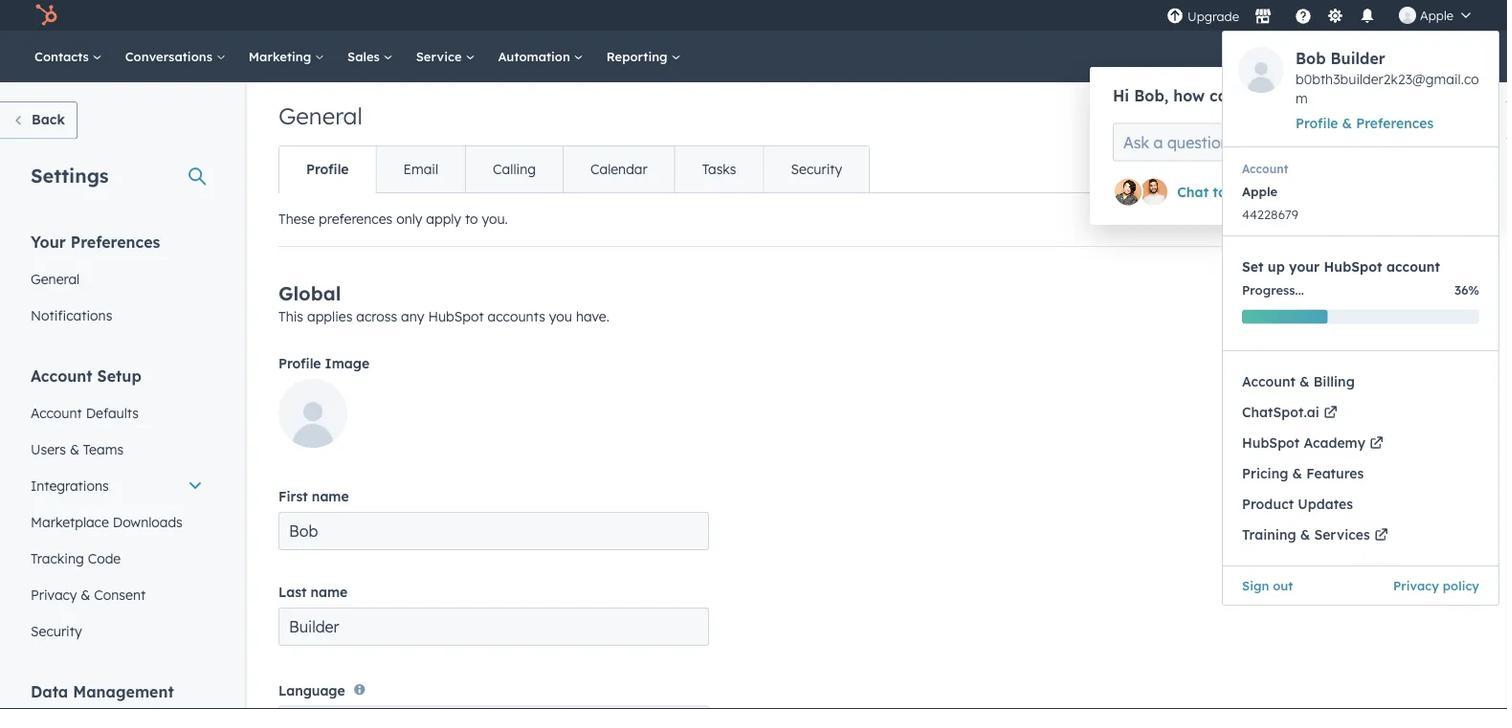 Task type: vqa. For each thing, say whether or not it's contained in the screenshot.
'Profile' to the middle
yes



Task type: locate. For each thing, give the bounding box(es) containing it.
general down your
[[31, 270, 80, 287]]

& left the "consent"
[[81, 586, 90, 603]]

0 vertical spatial security
[[791, 161, 842, 178]]

navigation containing profile
[[279, 145, 870, 193]]

tracking code link
[[19, 540, 214, 577]]

1 horizontal spatial security
[[791, 161, 842, 178]]

1 vertical spatial name
[[311, 584, 348, 601]]

to
[[465, 211, 478, 227]]

preferences inside your preferences element
[[71, 232, 160, 251]]

link opens in a new window image for training & services
[[1375, 528, 1388, 541]]

link opens in a new window image
[[1324, 406, 1337, 418], [1371, 436, 1383, 449], [1375, 528, 1388, 541]]

apple
[[1420, 7, 1454, 23]]

account up chatspot.ai
[[1242, 373, 1296, 390]]

service
[[416, 48, 466, 64]]

sign
[[1242, 578, 1269, 593]]

calling link
[[465, 146, 563, 192]]

privacy left policy
[[1393, 578, 1439, 593]]

0 horizontal spatial security link
[[19, 613, 214, 649]]

account setup element
[[19, 365, 214, 649]]

account inside apple menu
[[1242, 373, 1296, 390]]

m
[[1296, 90, 1308, 107]]

contacts
[[34, 48, 93, 64]]

0 vertical spatial name
[[312, 488, 349, 505]]

& for pricing & features
[[1293, 465, 1303, 482]]

& up product updates
[[1293, 465, 1303, 482]]

1 horizontal spatial hubspot
[[1242, 435, 1300, 451]]

preferences down b0bth3builder2k23@gmail.co
[[1356, 115, 1434, 132]]

tasks
[[702, 161, 736, 178]]

profile for profile image
[[279, 355, 321, 372]]

sales link
[[336, 31, 405, 82]]

& down product updates
[[1300, 526, 1310, 543]]

profile down m
[[1296, 115, 1338, 132]]

product updates link
[[1223, 489, 1499, 520]]

0 vertical spatial profile
[[1296, 115, 1338, 132]]

0 horizontal spatial preferences
[[71, 232, 160, 251]]

First name text field
[[279, 512, 709, 550]]

account up the account defaults
[[31, 366, 92, 385]]

0 horizontal spatial hubspot
[[428, 308, 484, 325]]

0 vertical spatial link opens in a new window image
[[1324, 406, 1337, 418]]

preferences up general link on the top
[[71, 232, 160, 251]]

hubspot
[[1324, 258, 1383, 275], [428, 308, 484, 325], [1242, 435, 1300, 451]]

name
[[312, 488, 349, 505], [311, 584, 348, 601]]

hubspot up "pricing"
[[1242, 435, 1300, 451]]

2 horizontal spatial hubspot
[[1324, 258, 1383, 275]]

data
[[31, 682, 68, 701]]

settings
[[31, 163, 109, 187]]

hubspot inside global this applies across any hubspot accounts you have.
[[428, 308, 484, 325]]

management
[[73, 682, 174, 701]]

calling
[[493, 161, 536, 178]]

& right users
[[70, 441, 79, 457]]

bob builder b0bth3builder2k23@gmail.co m profile & preferences
[[1296, 49, 1479, 132]]

users & teams link
[[19, 431, 214, 468]]

& down b0bth3builder2k23@gmail.co
[[1342, 115, 1352, 132]]

link opens in a new window image down billing
[[1324, 406, 1337, 418]]

Last name text field
[[279, 608, 709, 646]]

link opens in a new window image down product updates link
[[1375, 528, 1388, 541]]

Search HubSpot search field
[[1238, 40, 1473, 73]]

sign out
[[1242, 578, 1293, 593]]

0 horizontal spatial privacy
[[31, 586, 77, 603]]

account defaults link
[[19, 395, 214, 431]]

0 horizontal spatial security
[[31, 623, 82, 639]]

2 vertical spatial profile
[[279, 355, 321, 372]]

1 horizontal spatial general
[[279, 101, 363, 130]]

reporting link
[[595, 31, 692, 82]]

help button
[[1287, 0, 1320, 31]]

integrations button
[[19, 468, 214, 504]]

profile inside profile link
[[306, 161, 349, 178]]

policy
[[1443, 578, 1480, 593]]

hubspot right any in the left of the page
[[428, 308, 484, 325]]

account for account setup
[[31, 366, 92, 385]]

1 horizontal spatial privacy
[[1393, 578, 1439, 593]]

account
[[1387, 258, 1440, 275]]

1 vertical spatial hubspot
[[428, 308, 484, 325]]

global this applies across any hubspot accounts you have.
[[279, 281, 610, 325]]

billing
[[1314, 373, 1355, 390]]

2 vertical spatial link opens in a new window image
[[1375, 528, 1388, 541]]

security inside account setup "element"
[[31, 623, 82, 639]]

any
[[401, 308, 424, 325]]

only
[[396, 211, 422, 227]]

profile
[[1296, 115, 1338, 132], [306, 161, 349, 178], [279, 355, 321, 372]]

privacy down tracking
[[31, 586, 77, 603]]

security
[[791, 161, 842, 178], [31, 623, 82, 639]]

2 vertical spatial hubspot
[[1242, 435, 1300, 451]]

0 horizontal spatial general
[[31, 270, 80, 287]]

name right first
[[312, 488, 349, 505]]

account up users
[[31, 404, 82, 421]]

conversations
[[125, 48, 216, 64]]

defaults
[[86, 404, 139, 421]]

privacy
[[1393, 578, 1439, 593], [31, 586, 77, 603]]

1 vertical spatial preferences
[[71, 232, 160, 251]]

out
[[1273, 578, 1293, 593]]

this
[[279, 308, 303, 325]]

36%
[[1455, 282, 1480, 298]]

marketing
[[249, 48, 315, 64]]

name for last name
[[311, 584, 348, 601]]

calendar
[[591, 161, 648, 178]]

link opens in a new window image up pricing & features link
[[1371, 436, 1383, 449]]

0 vertical spatial general
[[279, 101, 363, 130]]

automation
[[498, 48, 574, 64]]

hubspot right your
[[1324, 258, 1383, 275]]

security inside navigation
[[791, 161, 842, 178]]

privacy inside "link"
[[1393, 578, 1439, 593]]

privacy & consent
[[31, 586, 146, 603]]

profile left image
[[279, 355, 321, 372]]

0 vertical spatial preferences
[[1356, 115, 1434, 132]]

pricing & features link
[[1223, 458, 1499, 489]]

1 vertical spatial security
[[31, 623, 82, 639]]

tracking code
[[31, 550, 121, 567]]

you.
[[482, 211, 508, 227]]

navigation
[[279, 145, 870, 193]]

these
[[279, 211, 315, 227]]

&
[[1342, 115, 1352, 132], [1300, 373, 1310, 390], [70, 441, 79, 457], [1293, 465, 1303, 482], [1300, 526, 1310, 543], [81, 586, 90, 603]]

setup
[[97, 366, 141, 385]]

email link
[[376, 146, 465, 192]]

tasks link
[[674, 146, 763, 192]]

& left billing
[[1300, 373, 1310, 390]]

name right last
[[311, 584, 348, 601]]

product updates
[[1242, 496, 1353, 513]]

profile up preferences
[[306, 161, 349, 178]]

global
[[279, 281, 341, 305]]

1 vertical spatial general
[[31, 270, 80, 287]]

consent
[[94, 586, 146, 603]]

image
[[325, 355, 370, 372]]

& inside bob builder b0bth3builder2k23@gmail.co m profile & preferences
[[1342, 115, 1352, 132]]

email
[[403, 161, 438, 178]]

upgrade
[[1188, 9, 1239, 24]]

conversations link
[[114, 31, 237, 82]]

edit button
[[279, 379, 347, 455]]

privacy inside account setup "element"
[[31, 586, 77, 603]]

b0bth3builder2k23@gmail.co
[[1296, 71, 1479, 88]]

1 vertical spatial link opens in a new window image
[[1371, 436, 1383, 449]]

back
[[32, 111, 65, 128]]

1 vertical spatial profile
[[306, 161, 349, 178]]

reporting
[[607, 48, 671, 64]]

builder
[[1331, 49, 1386, 68]]

accounts
[[488, 308, 545, 325]]

preferences inside bob builder b0bth3builder2k23@gmail.co m profile & preferences
[[1356, 115, 1434, 132]]

your preferences element
[[19, 231, 214, 334]]

1 horizontal spatial security link
[[763, 146, 869, 192]]

across
[[356, 308, 397, 325]]

product
[[1242, 496, 1294, 513]]

link opens in a new window image for hubspot academy
[[1371, 436, 1383, 449]]

general
[[279, 101, 363, 130], [31, 270, 80, 287]]

1 horizontal spatial preferences
[[1356, 115, 1434, 132]]

general up profile link
[[279, 101, 363, 130]]



Task type: describe. For each thing, give the bounding box(es) containing it.
name for first name
[[312, 488, 349, 505]]

applies
[[307, 308, 353, 325]]

0 vertical spatial hubspot
[[1324, 258, 1383, 275]]

marketing link
[[237, 31, 336, 82]]

your
[[1289, 258, 1320, 275]]

& for users & teams
[[70, 441, 79, 457]]

profile for profile
[[306, 161, 349, 178]]

privacy for privacy policy
[[1393, 578, 1439, 593]]

bob builder image
[[1399, 7, 1416, 24]]

notifications
[[31, 307, 112, 323]]

users & teams
[[31, 441, 124, 457]]

contacts link
[[23, 31, 114, 82]]

& for training & services
[[1300, 526, 1310, 543]]

code
[[88, 550, 121, 567]]

sales
[[347, 48, 383, 64]]

& for account & billing
[[1300, 373, 1310, 390]]

last name
[[279, 584, 348, 601]]

profile image
[[279, 355, 370, 372]]

features
[[1307, 465, 1364, 482]]

data management
[[31, 682, 174, 701]]

service link
[[405, 31, 487, 82]]

preferences
[[319, 211, 393, 227]]

privacy policy
[[1393, 578, 1480, 593]]

progress...
[[1242, 282, 1304, 298]]

bob builder menu
[[1165, 0, 1500, 606]]

your preferences
[[31, 232, 160, 251]]

account & billing link
[[1223, 367, 1499, 397]]

bob builder image
[[1238, 47, 1284, 93]]

academy
[[1304, 435, 1366, 451]]

updates
[[1298, 496, 1353, 513]]

settings image
[[1327, 8, 1344, 25]]

apply
[[426, 211, 461, 227]]

notifications button
[[1351, 0, 1384, 31]]

have.
[[576, 308, 610, 325]]

integrations
[[31, 477, 109, 494]]

apple menu
[[1222, 31, 1500, 606]]

settings link
[[1324, 5, 1348, 25]]

& for privacy & consent
[[81, 586, 90, 603]]

0 vertical spatial security link
[[763, 146, 869, 192]]

general inside your preferences element
[[31, 270, 80, 287]]

notifications image
[[1359, 9, 1376, 26]]

calendar link
[[563, 146, 674, 192]]

sign out link
[[1242, 574, 1293, 597]]

marketplaces button
[[1243, 0, 1283, 31]]

back link
[[0, 101, 77, 139]]

training
[[1242, 526, 1296, 543]]

privacy & consent link
[[19, 577, 214, 613]]

downloads
[[113, 513, 183, 530]]

notifications link
[[19, 297, 214, 334]]

hubspot image
[[34, 4, 57, 27]]

pricing & features
[[1242, 465, 1364, 482]]

tracking
[[31, 550, 84, 567]]

profile link
[[279, 146, 376, 192]]

account setup
[[31, 366, 141, 385]]

set
[[1242, 258, 1264, 275]]

profile inside bob builder b0bth3builder2k23@gmail.co m profile & preferences
[[1296, 115, 1338, 132]]

last
[[279, 584, 307, 601]]

up
[[1268, 258, 1285, 275]]

hubspot academy
[[1242, 435, 1366, 451]]

training & services
[[1242, 526, 1370, 543]]

account for account defaults
[[31, 404, 82, 421]]

help image
[[1295, 9, 1312, 26]]

users
[[31, 441, 66, 457]]

first
[[279, 488, 308, 505]]

these preferences only apply to you.
[[279, 211, 508, 227]]

marketplace downloads link
[[19, 504, 214, 540]]

upgrade image
[[1167, 8, 1184, 25]]

chatspot.ai
[[1242, 404, 1320, 421]]

privacy for privacy & consent
[[31, 586, 77, 603]]

bob
[[1296, 49, 1326, 68]]

account for account & billing
[[1242, 373, 1296, 390]]

general link
[[19, 261, 214, 297]]

you
[[549, 308, 572, 325]]

bob builder menu item
[[1222, 0, 1500, 606]]

privacy policy link
[[1393, 574, 1480, 597]]

marketplaces image
[[1255, 9, 1272, 26]]

link opens in a new window image for chatspot.ai
[[1324, 406, 1337, 418]]

marketplace
[[31, 513, 109, 530]]

services
[[1314, 526, 1370, 543]]

apple button
[[1388, 0, 1482, 31]]

pricing
[[1242, 465, 1289, 482]]

hubspot link
[[23, 4, 72, 27]]

account defaults
[[31, 404, 139, 421]]

1 vertical spatial security link
[[19, 613, 214, 649]]

your
[[31, 232, 66, 251]]

marketplace downloads
[[31, 513, 183, 530]]



